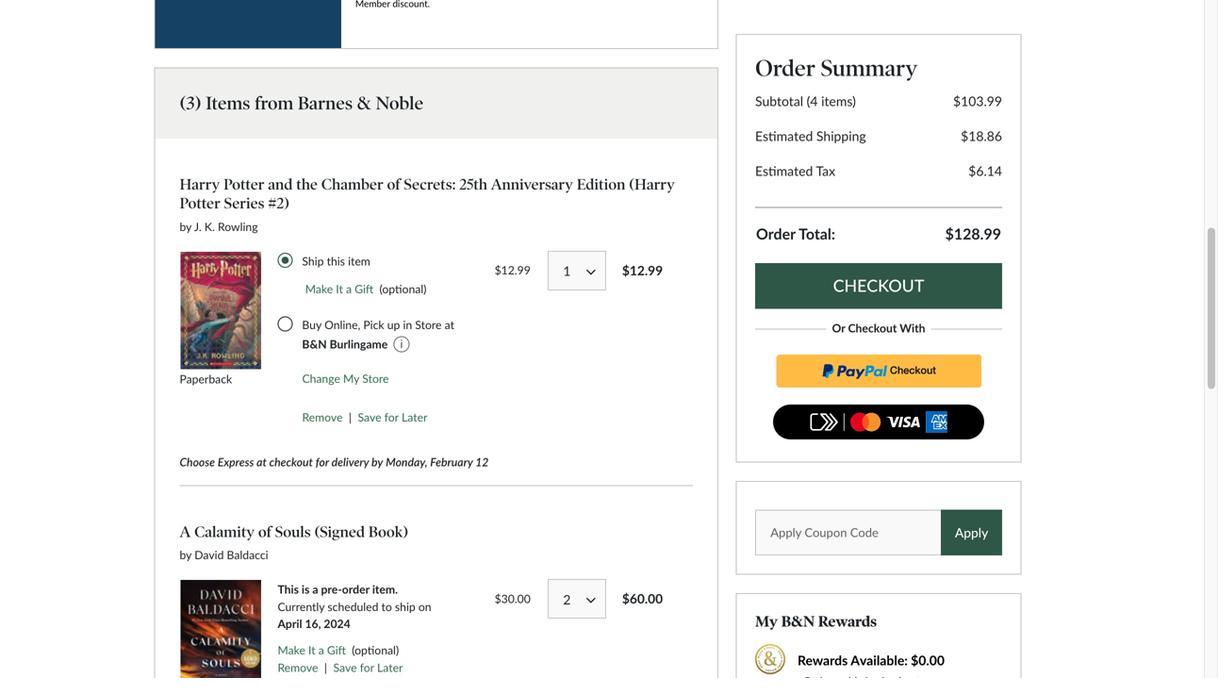 Task type: locate. For each thing, give the bounding box(es) containing it.
change my store
[[302, 372, 389, 385]]

1 horizontal spatial of
[[387, 175, 401, 194]]

my left b&n
[[756, 613, 778, 631]]

0 vertical spatial remove |
[[302, 411, 352, 424]]

express
[[218, 455, 254, 469]]

remove | for the
[[302, 411, 352, 424]]

None submit
[[756, 263, 1003, 309]]

choose express at checkout for delivery by monday, february 12
[[180, 455, 489, 469]]

store
[[415, 318, 442, 331], [363, 372, 389, 385]]

make it a gift link down 16,
[[278, 644, 346, 657]]

at inside 'buy online, pick up in store at b&n burlingame'
[[445, 318, 455, 331]]

at
[[445, 318, 455, 331], [257, 455, 267, 469]]

of left 'secrets:'
[[387, 175, 401, 194]]

1 vertical spatial at
[[257, 455, 267, 469]]

make it a gift (optional) down item
[[305, 282, 427, 296]]

gift for buy online, pick up in store at
[[355, 282, 374, 296]]

remove for souls
[[278, 661, 318, 675]]

order for order summary
[[756, 54, 816, 82]]

by inside a calamity of souls (signed book) by david baldacci
[[180, 548, 192, 562]]

order
[[756, 54, 816, 82], [757, 224, 796, 243]]

1 vertical spatial make it a gift (optional)
[[278, 644, 399, 657]]

0 vertical spatial remove
[[302, 411, 343, 424]]

by
[[180, 220, 192, 233], [372, 455, 383, 469], [180, 548, 192, 562]]

(optional) down to
[[352, 644, 399, 657]]

a for buy online, pick up in store at
[[346, 282, 352, 296]]

rewards
[[819, 613, 877, 631], [798, 652, 848, 668]]

it down ship this item
[[336, 282, 343, 296]]

estimated left tax
[[756, 163, 814, 179]]

a
[[346, 282, 352, 296], [313, 583, 318, 596], [319, 644, 324, 657]]

estimated for estimated tax
[[756, 163, 814, 179]]

1 horizontal spatial potter
[[224, 175, 265, 194]]

barnes
[[298, 92, 353, 114]]

$12.99 left 1
[[495, 263, 531, 277]]

1 vertical spatial estimated
[[756, 163, 814, 179]]

0 vertical spatial my
[[343, 372, 360, 385]]

change my store link
[[278, 372, 389, 385]]

this
[[327, 254, 345, 268]]

(optional) for |
[[352, 644, 399, 657]]

it down 16,
[[309, 644, 316, 657]]

rewards up rewards available: $0.00
[[819, 613, 877, 631]]

april
[[278, 617, 302, 631]]

rewards available: $0.00
[[798, 652, 945, 668]]

harry
[[180, 175, 220, 194]]

at right in
[[445, 318, 455, 331]]

it
[[336, 282, 343, 296], [309, 644, 316, 657]]

(3)
[[180, 92, 201, 114]]

$6.14
[[969, 163, 1003, 179]]

store down 'buy online, pick up in store at b&n burlingame'
[[363, 372, 389, 385]]

rewards down my b&n rewards
[[798, 652, 848, 668]]

0 vertical spatial gift
[[355, 282, 374, 296]]

0 vertical spatial by
[[180, 220, 192, 233]]

0 vertical spatial |
[[349, 411, 352, 424]]

february
[[430, 455, 473, 469]]

0 vertical spatial make it a gift link
[[305, 282, 374, 296]]

0 horizontal spatial store
[[363, 372, 389, 385]]

a down item
[[346, 282, 352, 296]]

1 horizontal spatial at
[[445, 318, 455, 331]]

available:
[[851, 652, 908, 668]]

of
[[387, 175, 401, 194], [258, 523, 272, 541]]

make
[[305, 282, 333, 296], [278, 644, 306, 657]]

by down a
[[180, 548, 192, 562]]

gift
[[355, 282, 374, 296], [327, 644, 346, 657]]

for
[[316, 455, 329, 469]]

potter
[[224, 175, 265, 194], [180, 194, 221, 213]]

by right 'delivery' on the bottom
[[372, 455, 383, 469]]

0 horizontal spatial of
[[258, 523, 272, 541]]

it for |
[[309, 644, 316, 657]]

remove | down 16,
[[278, 661, 327, 675]]

of inside harry potter and the chamber of secrets: 25th anniversary edition (harry potter series #2) by j. k. rowling
[[387, 175, 401, 194]]

0 vertical spatial order
[[756, 54, 816, 82]]

(optional) for buy online, pick up in store at
[[380, 282, 427, 296]]

order for order total :
[[757, 224, 796, 243]]

harry potter and the chamber of secrets: 25th anniversary edition (harry potter series #2) link
[[180, 175, 693, 214]]

0 vertical spatial of
[[387, 175, 401, 194]]

a right "is"
[[313, 583, 318, 596]]

0 vertical spatial make it a gift (optional)
[[305, 282, 427, 296]]

0 vertical spatial a
[[346, 282, 352, 296]]

masterpass image
[[774, 405, 985, 440]]

1 horizontal spatial |
[[349, 411, 352, 424]]

this
[[278, 583, 299, 596]]

0 vertical spatial at
[[445, 318, 455, 331]]

(optional) up in
[[380, 282, 427, 296]]

remove | down 'change'
[[302, 411, 352, 424]]

0 vertical spatial estimated
[[756, 128, 814, 144]]

remove link
[[302, 411, 343, 424], [278, 661, 318, 675]]

|
[[349, 411, 352, 424], [324, 661, 327, 675]]

calamity
[[194, 523, 255, 541]]

checkout
[[269, 455, 313, 469]]

remove down april
[[278, 661, 318, 675]]

of inside a calamity of souls (signed book) by david baldacci
[[258, 523, 272, 541]]

1 vertical spatial make
[[278, 644, 306, 657]]

a for |
[[319, 644, 324, 657]]

order left total
[[757, 224, 796, 243]]

1 horizontal spatial store
[[415, 318, 442, 331]]

1 vertical spatial of
[[258, 523, 272, 541]]

2 vertical spatial by
[[180, 548, 192, 562]]

1 vertical spatial order
[[757, 224, 796, 243]]

$12.99 right 1 link on the left top of the page
[[623, 263, 663, 278]]

(signed
[[315, 523, 365, 541]]

remove link down april
[[278, 661, 318, 675]]

1 vertical spatial |
[[324, 661, 327, 675]]

scheduled
[[328, 600, 379, 614]]

0 vertical spatial potter
[[224, 175, 265, 194]]

remove link down 'change'
[[302, 411, 343, 424]]

gift down item
[[355, 282, 374, 296]]

1 vertical spatial remove link
[[278, 661, 318, 675]]

| down '2024'
[[324, 661, 327, 675]]

make down ship
[[305, 282, 333, 296]]

0 horizontal spatial it
[[309, 644, 316, 657]]

1 vertical spatial a
[[313, 583, 318, 596]]

to
[[382, 600, 392, 614]]

of left souls
[[258, 523, 272, 541]]

remove link for the
[[302, 411, 343, 424]]

make it a gift (optional) for buy online, pick up in store at
[[305, 282, 427, 296]]

remove | for souls
[[278, 661, 327, 675]]

make it a gift (optional) down '2024'
[[278, 644, 399, 657]]

remove for the
[[302, 411, 343, 424]]

1 vertical spatial gift
[[327, 644, 346, 657]]

harry potter and the chamber of secrets: 25th anniversary edition (harry potter series #2) by j. k. rowling
[[180, 175, 675, 233]]

make down april
[[278, 644, 306, 657]]

my b&n rewards
[[756, 613, 877, 631]]

remove down 'change'
[[302, 411, 343, 424]]

potter up the series
[[224, 175, 265, 194]]

store right in
[[415, 318, 442, 331]]

in
[[403, 318, 412, 331]]

david
[[195, 548, 224, 562]]

order up subtotal
[[756, 54, 816, 82]]

change
[[302, 372, 340, 385]]

1 vertical spatial remove
[[278, 661, 318, 675]]

0 vertical spatial store
[[415, 318, 442, 331]]

make it a gift (optional)
[[305, 282, 427, 296], [278, 644, 399, 657]]

0 horizontal spatial gift
[[327, 644, 346, 657]]

souls
[[275, 523, 311, 541]]

0 vertical spatial (optional)
[[380, 282, 427, 296]]

order
[[342, 583, 370, 596]]

1 estimated from the top
[[756, 128, 814, 144]]

a calamity of souls (signed book) by david baldacci
[[180, 523, 409, 562]]

by for souls
[[180, 548, 192, 562]]

1 vertical spatial remove |
[[278, 661, 327, 675]]

1 vertical spatial by
[[372, 455, 383, 469]]

at right the express
[[257, 455, 267, 469]]

apply
[[956, 525, 989, 540]]

from
[[255, 92, 294, 114]]

make it a gift link down ship this item
[[305, 282, 374, 296]]

it for buy online, pick up in store at
[[336, 282, 343, 296]]

ship
[[395, 600, 416, 614]]

by left j.
[[180, 220, 192, 233]]

0 vertical spatial it
[[336, 282, 343, 296]]

potter down harry
[[180, 194, 221, 213]]

1 horizontal spatial my
[[756, 613, 778, 631]]

1 vertical spatial it
[[309, 644, 316, 657]]

remove link for souls
[[278, 661, 318, 675]]

make it a gift link
[[305, 282, 374, 296], [278, 644, 346, 657]]

0 horizontal spatial |
[[324, 661, 327, 675]]

1 vertical spatial potter
[[180, 194, 221, 213]]

make it a gift link for |
[[278, 644, 346, 657]]

2 estimated from the top
[[756, 163, 814, 179]]

(harry
[[629, 175, 675, 194]]

my right 'change'
[[343, 372, 360, 385]]

gift down '2024'
[[327, 644, 346, 657]]

2 vertical spatial a
[[319, 644, 324, 657]]

$12.99
[[623, 263, 663, 278], [495, 263, 531, 277]]

(3) items from barnes & noble
[[180, 92, 424, 114]]

0 vertical spatial remove link
[[302, 411, 343, 424]]

1 vertical spatial rewards
[[798, 652, 848, 668]]

1 vertical spatial make it a gift link
[[278, 644, 346, 657]]

| down change my store
[[349, 411, 352, 424]]

None text field
[[756, 510, 1003, 556]]

0 vertical spatial make
[[305, 282, 333, 296]]

1 horizontal spatial gift
[[355, 282, 374, 296]]

(optional)
[[380, 282, 427, 296], [352, 644, 399, 657]]

shipping
[[817, 128, 867, 144]]

my
[[343, 372, 360, 385], [756, 613, 778, 631]]

1 vertical spatial (optional)
[[352, 644, 399, 657]]

0 horizontal spatial potter
[[180, 194, 221, 213]]

remove |
[[302, 411, 352, 424], [278, 661, 327, 675]]

a down 16,
[[319, 644, 324, 657]]

1 horizontal spatial it
[[336, 282, 343, 296]]

estimated down subtotal
[[756, 128, 814, 144]]



Task type: vqa. For each thing, say whether or not it's contained in the screenshot.
top "(optional)"
yes



Task type: describe. For each thing, give the bounding box(es) containing it.
title: harry potter and the chamber of secrets: 25th anniversary edition (harry potter series #2) image
[[180, 251, 262, 370]]

pick
[[364, 318, 385, 331]]

k.
[[205, 220, 215, 233]]

anniversary
[[491, 175, 574, 194]]

chamber
[[321, 175, 384, 194]]

#2)
[[268, 194, 290, 213]]

a calamity of souls (signed book) link
[[180, 523, 409, 542]]

currently
[[278, 600, 325, 614]]

is
[[302, 583, 310, 596]]

1 vertical spatial store
[[363, 372, 389, 385]]

ship
[[302, 254, 324, 268]]

make for |
[[278, 644, 306, 657]]

on
[[419, 600, 432, 614]]

| for (signed
[[324, 661, 327, 675]]

2024
[[324, 617, 351, 631]]

order summary
[[756, 54, 918, 82]]

store inside 'buy online, pick up in store at b&n burlingame'
[[415, 318, 442, 331]]

total
[[799, 224, 832, 243]]

make it a gift link for buy online, pick up in store at
[[305, 282, 374, 296]]

item
[[348, 254, 371, 268]]

this is a pre-order item. currently scheduled to ship on april 16, 2024
[[278, 583, 432, 631]]

estimated shipping
[[756, 128, 867, 144]]

delivery
[[332, 455, 369, 469]]

1 link
[[548, 251, 607, 290]]

&
[[357, 92, 371, 114]]

item.
[[373, 583, 398, 596]]

buy
[[302, 318, 322, 331]]

b&n burlingame
[[302, 337, 388, 351]]

title: a calamity of souls (signed book) image
[[180, 579, 262, 678]]

1
[[564, 263, 571, 279]]

12
[[476, 455, 489, 469]]

make it a gift (optional) for |
[[278, 644, 399, 657]]

b&n
[[782, 613, 815, 631]]

$30.00
[[495, 592, 531, 606]]

the
[[296, 175, 318, 194]]

estimated tax
[[756, 163, 836, 179]]

2
[[564, 592, 571, 608]]

by for checkout
[[372, 455, 383, 469]]

0 horizontal spatial at
[[257, 455, 267, 469]]

monday,
[[386, 455, 428, 469]]

a inside this is a pre-order item. currently scheduled to ship on april 16, 2024
[[313, 583, 318, 596]]

by inside harry potter and the chamber of secrets: 25th anniversary edition (harry potter series #2) by j. k. rowling
[[180, 220, 192, 233]]

tax
[[817, 163, 836, 179]]

up
[[387, 318, 400, 331]]

apply button
[[942, 510, 1003, 556]]

(4 items)
[[807, 93, 856, 109]]

0 vertical spatial rewards
[[819, 613, 877, 631]]

subtotal (4 items)
[[756, 93, 856, 109]]

book)
[[369, 523, 409, 541]]

:
[[832, 224, 836, 243]]

ship this item
[[302, 254, 371, 268]]

make for buy online, pick up in store at
[[305, 282, 333, 296]]

choose
[[180, 455, 215, 469]]

noble
[[376, 92, 424, 114]]

1 horizontal spatial $12.99
[[623, 263, 663, 278]]

0 horizontal spatial my
[[343, 372, 360, 385]]

summary
[[821, 54, 918, 82]]

secrets:
[[404, 175, 456, 194]]

rowling
[[218, 220, 258, 233]]

membership stamp round icon image
[[756, 644, 786, 674]]

and
[[268, 175, 293, 194]]

online,
[[325, 318, 361, 331]]

1 vertical spatial my
[[756, 613, 778, 631]]

premmemshiplogo image
[[155, 0, 341, 48]]

a
[[180, 523, 191, 541]]

subtotal
[[756, 93, 804, 109]]

baldacci
[[227, 548, 268, 562]]

buy online, pick up in store at b&n burlingame
[[302, 318, 455, 351]]

0 horizontal spatial $12.99
[[495, 263, 531, 277]]

$103.99
[[954, 93, 1003, 109]]

25th
[[460, 175, 488, 194]]

pre-
[[321, 583, 342, 596]]

| for chamber
[[349, 411, 352, 424]]

$18.86
[[961, 128, 1003, 144]]

series
[[224, 194, 265, 213]]

order total :
[[757, 224, 836, 243]]

paperback
[[180, 372, 232, 386]]

16,
[[305, 617, 321, 631]]

items
[[206, 92, 250, 114]]

estimated for estimated shipping
[[756, 128, 814, 144]]

j.
[[194, 220, 202, 233]]

$128.99
[[946, 224, 1002, 243]]

gift for |
[[327, 644, 346, 657]]

$0.00
[[912, 652, 945, 668]]

2 link
[[548, 579, 607, 619]]

$60.00
[[623, 591, 663, 607]]

edition
[[577, 175, 626, 194]]



